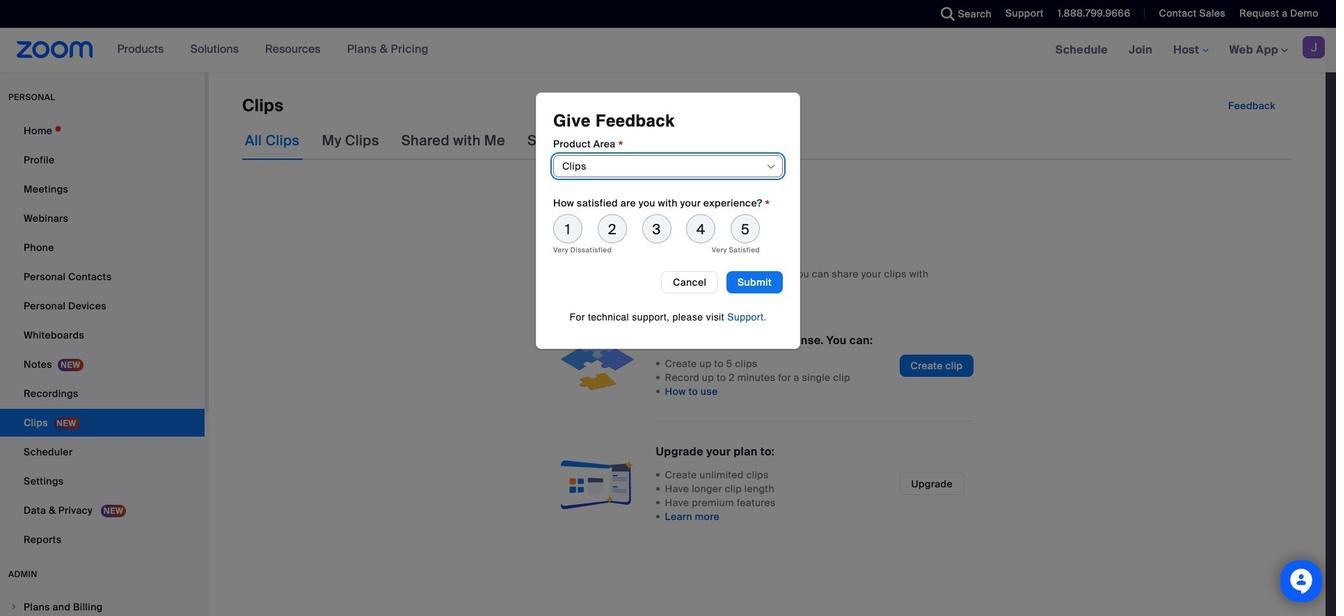 Task type: describe. For each thing, give the bounding box(es) containing it.
personal menu menu
[[0, 117, 205, 556]]

product information navigation
[[107, 28, 439, 72]]

4 tab from the left
[[525, 121, 581, 160]]

2 tab from the left
[[319, 121, 382, 160]]

3 tab from the left
[[399, 121, 508, 160]]



Task type: vqa. For each thing, say whether or not it's contained in the screenshot.
the top the Connector
no



Task type: locate. For each thing, give the bounding box(es) containing it.
show options image
[[766, 161, 777, 173]]

heading
[[554, 111, 675, 131]]

tab
[[242, 121, 303, 160], [319, 121, 382, 160], [399, 121, 508, 160], [525, 121, 581, 160], [598, 121, 640, 160]]

1 very dissatisfied element
[[565, 221, 571, 238]]

dialog
[[536, 93, 801, 349]]

meetings navigation
[[1046, 28, 1337, 73]]

how satisfied are you with your experience? option group
[[554, 214, 760, 244]]

banner
[[0, 28, 1337, 73]]

application
[[209, 95, 1326, 121]]

tabs of clips tab list
[[242, 121, 748, 160]]

1 tab from the left
[[242, 121, 303, 160]]

5 very satisfied element
[[741, 221, 750, 238]]

5 tab from the left
[[598, 121, 640, 160]]



